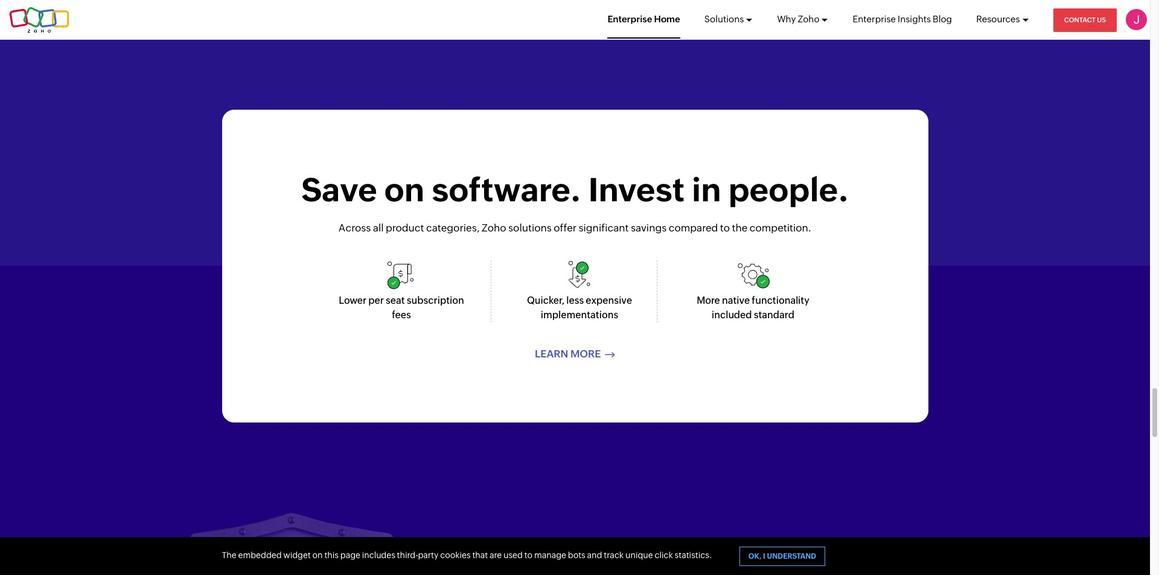 Task type: vqa. For each thing, say whether or not it's contained in the screenshot.
zoho crm logo
no



Task type: locate. For each thing, give the bounding box(es) containing it.
statistics.
[[675, 551, 712, 561]]

1 horizontal spatial enterprise
[[853, 14, 896, 24]]

on
[[384, 172, 425, 209], [312, 551, 323, 561]]

i
[[763, 553, 765, 561]]

contact us
[[1064, 16, 1106, 24]]

0 vertical spatial on
[[384, 172, 425, 209]]

2 enterprise from the left
[[853, 14, 896, 24]]

1 enterprise from the left
[[608, 14, 652, 24]]

on up product
[[384, 172, 425, 209]]

to right used
[[524, 551, 532, 561]]

enterprise
[[608, 14, 652, 24], [853, 14, 896, 24]]

0 vertical spatial to
[[720, 222, 730, 234]]

ok, i understand
[[748, 553, 816, 561]]

1 horizontal spatial zoho
[[798, 14, 819, 24]]

1 vertical spatial zoho
[[482, 222, 506, 234]]

save on software. invest in people.
[[301, 172, 849, 209]]

enterprise left home
[[608, 14, 652, 24]]

1 vertical spatial to
[[524, 551, 532, 561]]

zoho left solutions
[[482, 222, 506, 234]]

people.
[[728, 172, 849, 209]]

1 vertical spatial on
[[312, 551, 323, 561]]

why
[[777, 14, 796, 24]]

on left this
[[312, 551, 323, 561]]

the embedded widget on this page includes third-party cookies that are used to manage bots and track unique click statistics.
[[222, 551, 712, 561]]

zoho right why
[[798, 14, 819, 24]]

why zoho
[[777, 14, 819, 24]]

0 horizontal spatial on
[[312, 551, 323, 561]]

included
[[712, 310, 752, 321]]

contact us link
[[1053, 8, 1117, 32]]

0 horizontal spatial to
[[524, 551, 532, 561]]

home
[[654, 14, 680, 24]]

expensive
[[586, 295, 632, 307]]

quicker, less expensive implementations
[[527, 295, 632, 321]]

enterprise for enterprise home
[[608, 14, 652, 24]]

functionality
[[752, 295, 809, 307]]

competition.
[[750, 222, 811, 234]]

and
[[587, 551, 602, 561]]

across all product categories, zoho solutions offer significant savings compared to the competition.
[[339, 222, 811, 234]]

that
[[472, 551, 488, 561]]

enterprise left insights
[[853, 14, 896, 24]]

enterprise for enterprise insights blog
[[853, 14, 896, 24]]

james peterson image
[[1126, 9, 1147, 30]]

to left the
[[720, 222, 730, 234]]

blog
[[933, 14, 952, 24]]

0 vertical spatial zoho
[[798, 14, 819, 24]]

offer
[[554, 222, 577, 234]]

zoho
[[798, 14, 819, 24], [482, 222, 506, 234]]

native
[[722, 295, 750, 307]]

0 horizontal spatial enterprise
[[608, 14, 652, 24]]

savings
[[631, 222, 667, 234]]

zoho enterprise logo image
[[9, 6, 69, 33]]

resources
[[976, 14, 1020, 24]]

this
[[324, 551, 339, 561]]

1 horizontal spatial to
[[720, 222, 730, 234]]

third-
[[397, 551, 418, 561]]

significant
[[579, 222, 629, 234]]

understand
[[767, 553, 816, 561]]

categories,
[[426, 222, 480, 234]]

to
[[720, 222, 730, 234], [524, 551, 532, 561]]



Task type: describe. For each thing, give the bounding box(es) containing it.
all
[[373, 222, 384, 234]]

fees
[[392, 310, 411, 321]]

more native functionality included standard
[[697, 295, 809, 321]]

standard
[[754, 310, 794, 321]]

less
[[566, 295, 584, 307]]

us
[[1097, 16, 1106, 24]]

compared
[[669, 222, 718, 234]]

1 horizontal spatial on
[[384, 172, 425, 209]]

enterprise insights blog link
[[853, 0, 952, 39]]

more
[[570, 348, 601, 360]]

save
[[301, 172, 377, 209]]

lower
[[339, 295, 367, 307]]

the
[[732, 222, 748, 234]]

insights
[[898, 14, 931, 24]]

includes
[[362, 551, 395, 561]]

cookies
[[440, 551, 471, 561]]

software.
[[432, 172, 581, 209]]

enterprise home link
[[608, 0, 680, 39]]

learn
[[535, 348, 568, 360]]

used
[[503, 551, 523, 561]]

0 horizontal spatial zoho
[[482, 222, 506, 234]]

widget
[[283, 551, 311, 561]]

learn more link
[[535, 347, 601, 363]]

track
[[604, 551, 624, 561]]

learn more
[[535, 348, 601, 360]]

the
[[222, 551, 236, 561]]

contact
[[1064, 16, 1096, 24]]

manage
[[534, 551, 566, 561]]

party
[[418, 551, 438, 561]]

solutions
[[704, 14, 744, 24]]

ok,
[[748, 553, 761, 561]]

product
[[386, 222, 424, 234]]

seat
[[386, 295, 405, 307]]

embedded
[[238, 551, 282, 561]]

more
[[697, 295, 720, 307]]

enterprise home
[[608, 14, 680, 24]]

solutions
[[508, 222, 552, 234]]

enterprise insights blog
[[853, 14, 952, 24]]

in
[[692, 172, 721, 209]]

per
[[368, 295, 384, 307]]

bots
[[568, 551, 585, 561]]

page
[[340, 551, 360, 561]]

across
[[339, 222, 371, 234]]

unique
[[625, 551, 653, 561]]

quicker,
[[527, 295, 564, 307]]

click
[[655, 551, 673, 561]]

subscription
[[407, 295, 464, 307]]

invest
[[588, 172, 685, 209]]

are
[[490, 551, 502, 561]]

implementations
[[541, 310, 618, 321]]

lower per seat subscription fees
[[339, 295, 464, 321]]



